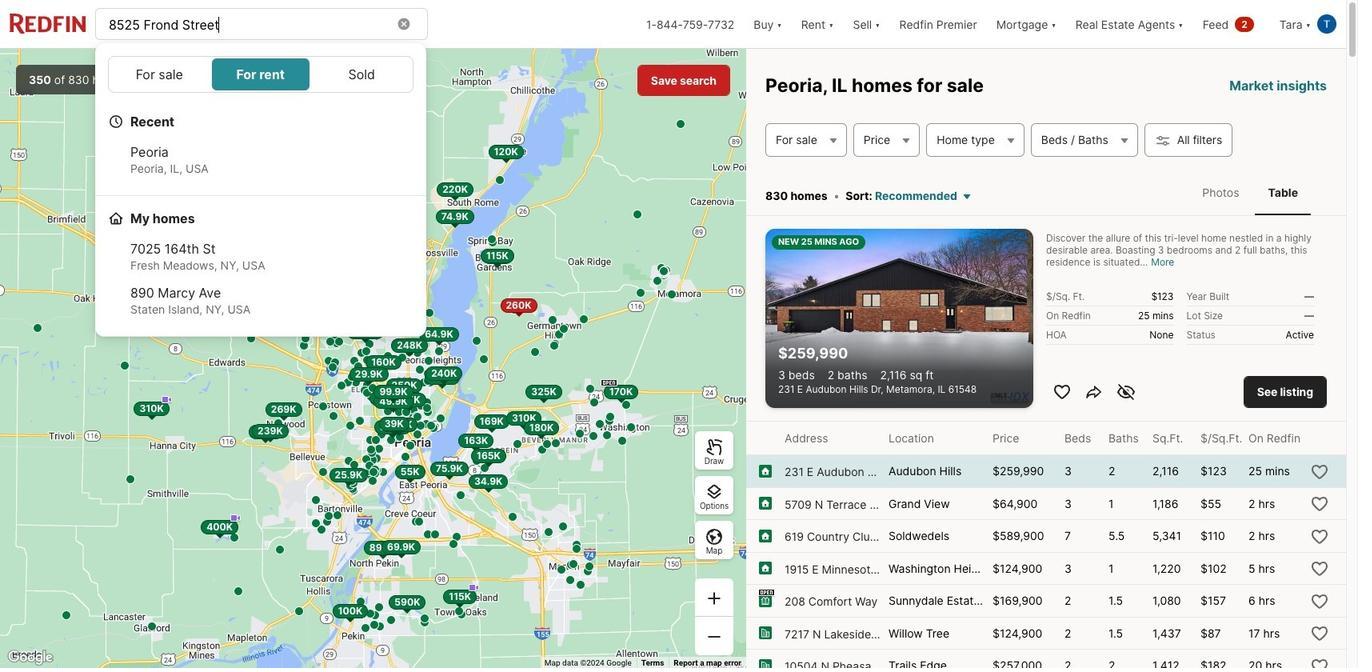 Task type: describe. For each thing, give the bounding box(es) containing it.
toggle search results photos view tab
[[1190, 173, 1253, 212]]



Task type: vqa. For each thing, say whether or not it's contained in the screenshot.
tab list
yes



Task type: locate. For each thing, give the bounding box(es) containing it.
toggle search results table view tab
[[1256, 173, 1311, 212]]

map region
[[0, 2, 753, 668]]

google image
[[4, 647, 57, 668]]

tab list
[[1174, 169, 1328, 215]]

user photo image
[[1318, 14, 1337, 34]]

list box
[[108, 56, 413, 93]]

City, Address, School, Building, ZIP search field
[[96, 9, 427, 41]]



